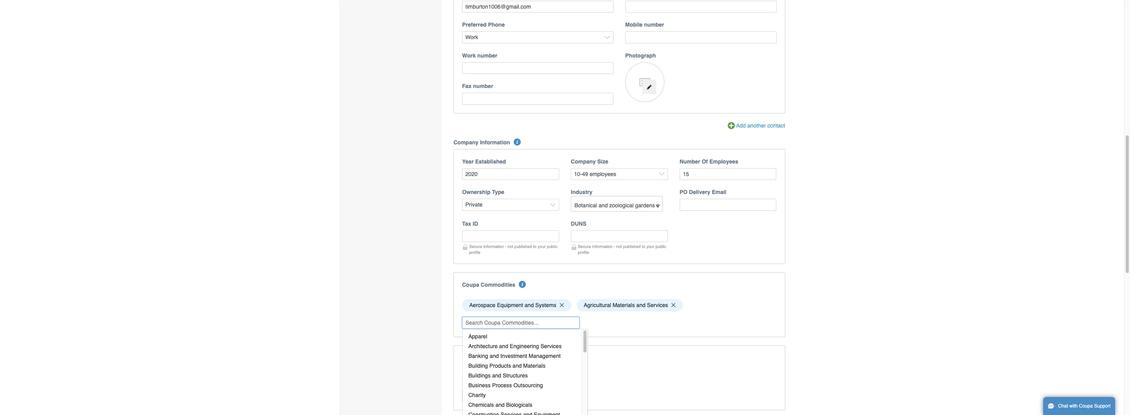 Task type: vqa. For each thing, say whether or not it's contained in the screenshot.
DUNS to
yes



Task type: describe. For each thing, give the bounding box(es) containing it.
service
[[496, 355, 515, 361]]

Industry text field
[[572, 199, 662, 211]]

products
[[490, 363, 511, 369]]

duns
[[571, 221, 587, 227]]

apparel architecture and engineering services banking and investment management building products and materials buildings and structures business process outsourcing charity chemicals and biologicals
[[469, 333, 562, 408]]

company for company size
[[571, 158, 596, 165]]

secure for duns
[[578, 244, 591, 249]]

selected list box for coupa commodities
[[460, 297, 780, 313]]

type
[[492, 189, 505, 195]]

po
[[680, 189, 688, 195]]

structures
[[503, 373, 528, 379]]

tax id
[[462, 221, 478, 227]]

chat with coupa support
[[1059, 404, 1111, 409]]

preferred
[[462, 22, 487, 28]]

fax number
[[462, 83, 493, 89]]

to for tax id
[[533, 244, 537, 249]]

id
[[473, 221, 478, 227]]

chemicals
[[469, 402, 494, 408]]

number of employees
[[680, 158, 739, 165]]

Search Coupa Commodities... field
[[462, 317, 580, 329]]

banking
[[469, 353, 488, 359]]

equipment
[[497, 302, 523, 309]]

number for fax number
[[473, 83, 493, 89]]

support
[[1095, 404, 1111, 409]]

industry
[[571, 189, 593, 195]]

DUNS text field
[[571, 231, 668, 242]]

work number
[[462, 52, 498, 59]]

apparel
[[469, 333, 487, 340]]

information for duns
[[592, 244, 613, 249]]

photograph image
[[625, 62, 665, 102]]

add another contact button
[[728, 122, 785, 130]]

building
[[469, 363, 488, 369]]

number for work number
[[477, 52, 498, 59]]

secure for tax id
[[469, 244, 482, 249]]

and inside agricultural materials and services option
[[637, 302, 646, 309]]

profile for tax id
[[469, 250, 481, 255]]

biologicals
[[506, 402, 533, 408]]

profile for duns
[[578, 250, 589, 255]]

employees
[[710, 158, 739, 165]]

ownership type
[[462, 189, 505, 195]]

0 vertical spatial coupa
[[462, 282, 479, 288]]

delivery
[[689, 189, 711, 195]]

information up established
[[480, 139, 510, 146]]

services inside option
[[647, 302, 668, 309]]

systems
[[536, 302, 557, 309]]

po delivery email
[[680, 189, 727, 195]]

year
[[462, 158, 474, 165]]

information for tax id
[[484, 244, 504, 249]]

not for duns
[[617, 244, 622, 249]]

aerospace
[[469, 302, 496, 309]]

year established
[[462, 158, 506, 165]]

work
[[462, 52, 476, 59]]

coupa inside button
[[1080, 404, 1093, 409]]

materials inside option
[[613, 302, 635, 309]]

Fax number text field
[[462, 93, 614, 105]]

management
[[529, 353, 561, 359]]

tax
[[462, 221, 471, 227]]

number
[[680, 158, 701, 165]]

aerospace equipment and systems
[[469, 302, 557, 309]]

mobile number
[[625, 22, 664, 28]]

charity
[[469, 392, 486, 398]]

Year Established text field
[[462, 168, 559, 180]]

chat with coupa support button
[[1044, 397, 1116, 415]]

to for duns
[[642, 244, 646, 249]]

company size
[[571, 158, 609, 165]]

buildings
[[469, 373, 491, 379]]

additional information image
[[549, 354, 556, 361]]

photograph
[[625, 52, 656, 59]]



Task type: locate. For each thing, give the bounding box(es) containing it.
PO Delivery Email text field
[[680, 199, 777, 211]]

size
[[598, 158, 609, 165]]

coupa right with on the bottom
[[1080, 404, 1093, 409]]

your
[[538, 244, 546, 249], [647, 244, 655, 249]]

your down tax id 'text field' at left
[[538, 244, 546, 249]]

secure information - not published to your public profile
[[469, 244, 558, 255], [578, 244, 667, 255]]

number for mobile number
[[644, 22, 664, 28]]

commodities
[[481, 282, 516, 288]]

agricultural
[[584, 302, 611, 309]]

2 not from the left
[[617, 244, 622, 249]]

0 horizontal spatial published
[[515, 244, 532, 249]]

2 public from the left
[[656, 244, 667, 249]]

business
[[469, 382, 491, 389]]

coupa up aerospace
[[462, 282, 479, 288]]

additional information image up aerospace equipment and systems option
[[519, 281, 526, 288]]

coupa
[[462, 282, 479, 288], [1080, 404, 1093, 409]]

1 horizontal spatial -
[[614, 244, 615, 249]]

information down tax id 'text field' at left
[[484, 244, 504, 249]]

categories
[[517, 355, 545, 361]]

number right mobile
[[644, 22, 664, 28]]

1 selected list box from the top
[[460, 297, 780, 313]]

2 secure from the left
[[578, 244, 591, 249]]

public
[[547, 244, 558, 249], [656, 244, 667, 249]]

profile down the duns on the right bottom
[[578, 250, 589, 255]]

company left size
[[571, 158, 596, 165]]

change image image
[[647, 84, 652, 90]]

software
[[469, 376, 491, 382]]

1 - from the left
[[505, 244, 507, 249]]

- down tax id 'text field' at left
[[505, 244, 507, 249]]

software option
[[462, 373, 506, 385]]

additional information image
[[514, 139, 521, 146], [519, 281, 526, 288]]

number
[[644, 22, 664, 28], [477, 52, 498, 59], [473, 83, 493, 89]]

2 vertical spatial number
[[473, 83, 493, 89]]

published
[[515, 244, 532, 249], [623, 244, 641, 249]]

selected list box for product and service categories
[[460, 371, 780, 387]]

published down tax id 'text field' at left
[[515, 244, 532, 249]]

product
[[462, 355, 483, 361]]

additional information image up year established text field
[[514, 139, 521, 146]]

0 vertical spatial company
[[454, 139, 479, 146]]

architecture
[[469, 343, 498, 350]]

number right fax
[[473, 83, 493, 89]]

published for tax id
[[515, 244, 532, 249]]

materials down categories
[[523, 363, 546, 369]]

not for tax id
[[508, 244, 513, 249]]

another
[[748, 123, 766, 129]]

0 horizontal spatial not
[[508, 244, 513, 249]]

1 horizontal spatial public
[[656, 244, 667, 249]]

materials inside apparel architecture and engineering services banking and investment management building products and materials buildings and structures business process outsourcing charity chemicals and biologicals
[[523, 363, 546, 369]]

with
[[1070, 404, 1078, 409]]

engineering
[[510, 343, 539, 350]]

services
[[647, 302, 668, 309], [541, 343, 562, 350]]

0 horizontal spatial secure information - not published to your public profile
[[469, 244, 558, 255]]

to down duns text field
[[642, 244, 646, 249]]

agricultural materials and services
[[584, 302, 668, 309]]

1 vertical spatial number
[[477, 52, 498, 59]]

1 your from the left
[[538, 244, 546, 249]]

established
[[475, 158, 506, 165]]

1 vertical spatial services
[[541, 343, 562, 350]]

additional information image for company information
[[514, 139, 521, 146]]

published for duns
[[623, 244, 641, 249]]

profile down id
[[469, 250, 481, 255]]

Tax ID text field
[[462, 231, 559, 242]]

add
[[736, 123, 746, 129]]

secure information - not published to your public profile down tax id 'text field' at left
[[469, 244, 558, 255]]

- for tax id
[[505, 244, 507, 249]]

1 not from the left
[[508, 244, 513, 249]]

0 vertical spatial services
[[647, 302, 668, 309]]

mobile
[[625, 22, 643, 28]]

to
[[533, 244, 537, 249], [642, 244, 646, 249]]

your down duns text field
[[647, 244, 655, 249]]

public for duns
[[656, 244, 667, 249]]

selected list box containing aerospace equipment and systems
[[460, 297, 780, 313]]

1 vertical spatial selected list box
[[460, 371, 780, 387]]

0 horizontal spatial to
[[533, 244, 537, 249]]

profile
[[469, 250, 481, 255], [578, 250, 589, 255]]

company
[[454, 139, 479, 146], [571, 158, 596, 165]]

1 profile from the left
[[469, 250, 481, 255]]

1 horizontal spatial coupa
[[1080, 404, 1093, 409]]

1 horizontal spatial services
[[647, 302, 668, 309]]

2 profile from the left
[[578, 250, 589, 255]]

1 vertical spatial coupa
[[1080, 404, 1093, 409]]

0 vertical spatial materials
[[613, 302, 635, 309]]

0 horizontal spatial services
[[541, 343, 562, 350]]

1 horizontal spatial company
[[571, 158, 596, 165]]

information
[[480, 139, 510, 146], [484, 244, 504, 249], [592, 244, 613, 249]]

1 horizontal spatial secure information - not published to your public profile
[[578, 244, 667, 255]]

2 secure information - not published to your public profile from the left
[[578, 244, 667, 255]]

number right work
[[477, 52, 498, 59]]

company for company information
[[454, 139, 479, 146]]

- down duns text field
[[614, 244, 615, 249]]

list box containing apparel
[[462, 329, 588, 415]]

1 vertical spatial materials
[[523, 363, 546, 369]]

investment
[[501, 353, 527, 359]]

aerospace equipment and systems option
[[462, 299, 571, 311]]

0 vertical spatial number
[[644, 22, 664, 28]]

not
[[508, 244, 513, 249], [617, 244, 622, 249]]

Number Of Employees text field
[[680, 168, 777, 180]]

Work number text field
[[462, 62, 614, 74]]

process
[[492, 382, 512, 389]]

materials
[[613, 302, 635, 309], [523, 363, 546, 369]]

0 horizontal spatial public
[[547, 244, 558, 249]]

0 horizontal spatial secure
[[469, 244, 482, 249]]

ownership
[[462, 189, 491, 195]]

chat
[[1059, 404, 1069, 409]]

Role text field
[[625, 1, 777, 13]]

your for duns
[[647, 244, 655, 249]]

secure down the duns on the right bottom
[[578, 244, 591, 249]]

2 published from the left
[[623, 244, 641, 249]]

and
[[525, 302, 534, 309], [637, 302, 646, 309], [499, 343, 509, 350], [490, 353, 499, 359], [485, 355, 494, 361], [513, 363, 522, 369], [492, 373, 502, 379], [496, 402, 505, 408]]

outsourcing
[[514, 382, 543, 389]]

information down duns text field
[[592, 244, 613, 249]]

email
[[712, 189, 727, 195]]

your for tax id
[[538, 244, 546, 249]]

0 horizontal spatial company
[[454, 139, 479, 146]]

public for tax id
[[547, 244, 558, 249]]

0 horizontal spatial coupa
[[462, 282, 479, 288]]

1 horizontal spatial to
[[642, 244, 646, 249]]

2 your from the left
[[647, 244, 655, 249]]

1 vertical spatial company
[[571, 158, 596, 165]]

1 horizontal spatial materials
[[613, 302, 635, 309]]

add another contact
[[736, 123, 785, 129]]

selected list box containing software
[[460, 371, 780, 387]]

2 selected list box from the top
[[460, 371, 780, 387]]

2 to from the left
[[642, 244, 646, 249]]

contact
[[768, 123, 785, 129]]

to down tax id 'text field' at left
[[533, 244, 537, 249]]

secure
[[469, 244, 482, 249], [578, 244, 591, 249]]

0 horizontal spatial -
[[505, 244, 507, 249]]

1 horizontal spatial your
[[647, 244, 655, 249]]

additional information image for coupa commodities
[[519, 281, 526, 288]]

list box
[[462, 329, 588, 415]]

1 horizontal spatial profile
[[578, 250, 589, 255]]

of
[[702, 158, 708, 165]]

fax
[[462, 83, 472, 89]]

0 horizontal spatial materials
[[523, 363, 546, 369]]

1 horizontal spatial published
[[623, 244, 641, 249]]

0 vertical spatial additional information image
[[514, 139, 521, 146]]

not down tax id 'text field' at left
[[508, 244, 513, 249]]

1 horizontal spatial secure
[[578, 244, 591, 249]]

agricultural materials and services option
[[577, 299, 683, 311]]

selected list box
[[460, 297, 780, 313], [460, 371, 780, 387]]

company up year
[[454, 139, 479, 146]]

and inside aerospace equipment and systems option
[[525, 302, 534, 309]]

company information
[[454, 139, 510, 146]]

2 - from the left
[[614, 244, 615, 249]]

1 public from the left
[[547, 244, 558, 249]]

secure information - not published to your public profile for duns
[[578, 244, 667, 255]]

secure information - not published to your public profile down duns text field
[[578, 244, 667, 255]]

preferred phone
[[462, 22, 505, 28]]

published down duns text field
[[623, 244, 641, 249]]

not down duns text field
[[617, 244, 622, 249]]

services inside apparel architecture and engineering services banking and investment management building products and materials buildings and structures business process outsourcing charity chemicals and biologicals
[[541, 343, 562, 350]]

Mobile number text field
[[625, 31, 777, 43]]

1 horizontal spatial not
[[617, 244, 622, 249]]

0 horizontal spatial your
[[538, 244, 546, 249]]

- for duns
[[614, 244, 615, 249]]

1 to from the left
[[533, 244, 537, 249]]

secure down id
[[469, 244, 482, 249]]

-
[[505, 244, 507, 249], [614, 244, 615, 249]]

product and service categories
[[462, 355, 545, 361]]

None text field
[[462, 1, 614, 13]]

materials right agricultural
[[613, 302, 635, 309]]

secure information - not published to your public profile for tax id
[[469, 244, 558, 255]]

phone
[[488, 22, 505, 28]]

1 secure from the left
[[469, 244, 482, 249]]

1 secure information - not published to your public profile from the left
[[469, 244, 558, 255]]

1 vertical spatial additional information image
[[519, 281, 526, 288]]

0 vertical spatial selected list box
[[460, 297, 780, 313]]

coupa commodities
[[462, 282, 516, 288]]

0 horizontal spatial profile
[[469, 250, 481, 255]]

1 published from the left
[[515, 244, 532, 249]]



